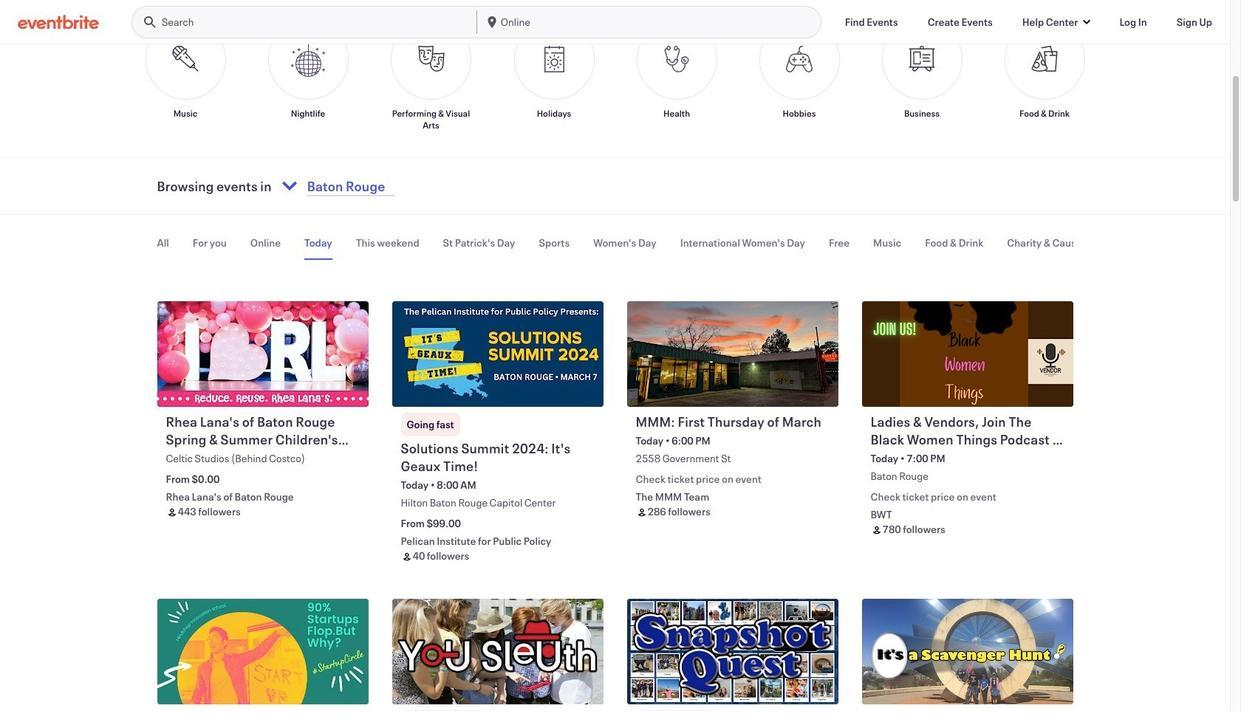 Task type: vqa. For each thing, say whether or not it's contained in the screenshot.
MINDSHOP™|Startups: Understand Lean Startup vs. Design Thinking vs. Agile primary image
yes



Task type: locate. For each thing, give the bounding box(es) containing it.
mindshop™|startups: understand lean startup vs. design thinking vs. agile primary image image
[[157, 599, 368, 705]]

None text field
[[303, 168, 492, 204]]

log in element
[[1120, 14, 1147, 29]]

solutions summit 2024: it's geaux time! primary image image
[[392, 301, 603, 407]]

eventbrite image
[[18, 14, 99, 29]]

mmm: first thursday of march primary image image
[[627, 301, 838, 407]]

scavenger hunt baton rouge primary image image
[[862, 599, 1073, 705]]

ladies & vendors, join the black women things podcast & community! primary image image
[[862, 301, 1073, 407]]

rhea lana's of baton rouge spring & summer children's consignment sale primary image image
[[157, 301, 368, 407]]



Task type: describe. For each thing, give the bounding box(es) containing it.
create events element
[[928, 14, 993, 29]]

sign up element
[[1177, 14, 1213, 29]]

you sleuth augmented reality detective experience primary image image
[[392, 599, 603, 705]]

snapshot quest photo scavenger hunt game primary image image
[[627, 599, 838, 705]]

find events element
[[845, 14, 898, 29]]



